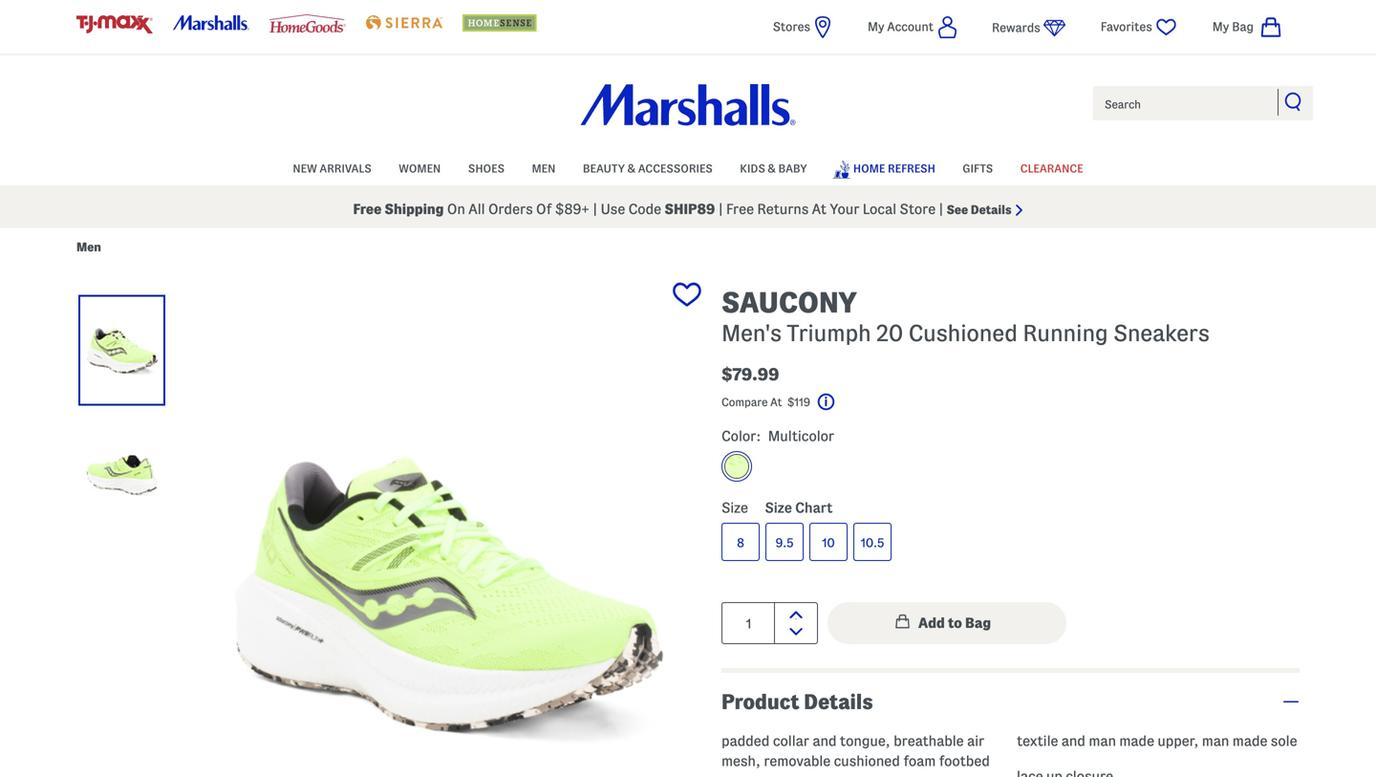 Task type: describe. For each thing, give the bounding box(es) containing it.
cushioned
[[909, 321, 1018, 346]]

new arrivals
[[293, 163, 372, 175]]

compare
[[722, 396, 768, 408]]

banner containing free shipping
[[0, 0, 1377, 228]]

product details link
[[722, 673, 1300, 732]]

padded
[[722, 733, 770, 749]]

help link
[[817, 393, 861, 411]]

1 vertical spatial men link
[[76, 240, 101, 255]]

cushioned
[[834, 754, 901, 769]]

beauty
[[583, 163, 625, 175]]

refresh
[[888, 163, 936, 175]]

see details link
[[947, 203, 1024, 217]]

marquee containing free shipping
[[0, 190, 1377, 228]]

size for size
[[722, 500, 749, 516]]

accessories
[[639, 163, 713, 175]]

1 man from the left
[[1089, 733, 1117, 749]]

favorites
[[1101, 20, 1153, 33]]

new arrivals link
[[293, 153, 372, 182]]

foam
[[904, 754, 936, 769]]

10.5 link
[[854, 523, 892, 561]]

shipping
[[385, 201, 444, 217]]

padded collar and tongue, breathable air mesh, removable cushioned foam footbed
[[722, 733, 991, 769]]

textile
[[1017, 733, 1059, 749]]

color: multicolor
[[722, 428, 835, 444]]

store |
[[900, 201, 944, 217]]

breathable
[[894, 733, 964, 749]]

8
[[737, 536, 745, 550]]

bag
[[1233, 20, 1255, 33]]

10
[[823, 536, 836, 550]]

$119
[[788, 396, 811, 408]]

home
[[854, 163, 886, 175]]

men's
[[722, 321, 782, 346]]

site search search field
[[1092, 84, 1316, 122]]

size list box
[[722, 523, 1300, 567]]

at
[[812, 201, 827, 217]]

arrivals
[[320, 163, 372, 175]]

my bag link
[[1213, 15, 1283, 39]]

color:
[[722, 428, 761, 444]]

plus image
[[1283, 701, 1300, 703]]

local
[[863, 201, 897, 217]]

returns
[[758, 201, 809, 217]]

marshalls home image
[[581, 84, 796, 126]]

on
[[447, 201, 466, 217]]

10 link
[[810, 523, 848, 561]]

of
[[536, 201, 552, 217]]

9.5
[[776, 536, 794, 550]]

code
[[629, 201, 662, 217]]

beauty & accessories link
[[583, 153, 713, 182]]

air
[[968, 733, 985, 749]]

9.5 link
[[766, 523, 804, 561]]

kids & baby link
[[740, 153, 808, 182]]

use
[[601, 201, 626, 217]]

saucony
[[722, 287, 858, 318]]

$89+
[[555, 201, 590, 217]]

product details
[[722, 691, 874, 713]]

$79.99
[[722, 365, 780, 384]]

Search text field
[[1092, 84, 1316, 122]]

saucony men's triumph 20 cushioned running sneakers
[[722, 287, 1210, 346]]

and inside padded collar and tongue, breathable air mesh, removable cushioned foam footbed
[[813, 733, 837, 749]]

see
[[947, 203, 969, 217]]

shoes
[[468, 163, 505, 175]]

details inside "saucony" main content
[[804, 691, 874, 713]]

2 man from the left
[[1203, 733, 1230, 749]]

ship89
[[665, 201, 716, 217]]

rewards link
[[993, 16, 1067, 40]]

multicolor image
[[725, 454, 750, 479]]

sole
[[1272, 733, 1298, 749]]

your
[[830, 201, 860, 217]]

baby
[[779, 163, 808, 175]]

kids & baby
[[740, 163, 808, 175]]

account
[[888, 20, 934, 33]]

new
[[293, 163, 317, 175]]

gifts link
[[963, 153, 994, 182]]

textile and man made upper, man made sole
[[1017, 733, 1298, 749]]

2 free from the left
[[727, 201, 755, 217]]

men inside "saucony" main content
[[76, 240, 101, 254]]

menu bar inside banner
[[76, 151, 1300, 186]]

my account link
[[868, 15, 958, 39]]



Task type: vqa. For each thing, say whether or not it's contained in the screenshot.
'available' inside CAN'T WAIT FOR YOUR BRAND NAME DEALS TO ARRIVE? TRACK THE  STATUS OF YOUR PACKAGE BELOW. ORDER TRACKING IS AVAILABLE AFTER 8PM  EST ON THE DAY YOUR PACKAGE IS SHIPPED.
no



Task type: locate. For each thing, give the bounding box(es) containing it.
homegoods.com image
[[270, 14, 346, 32]]

details right "see" at the right top
[[971, 203, 1012, 217]]

multicolor
[[769, 428, 835, 444]]

my bag
[[1213, 20, 1255, 33]]

2 my from the left
[[1213, 20, 1230, 33]]

color: list box
[[722, 451, 1300, 492]]

1 vertical spatial details
[[804, 691, 874, 713]]

my left "bag"
[[1213, 20, 1230, 33]]

help
[[837, 397, 861, 409]]

1 horizontal spatial made
[[1233, 733, 1268, 749]]

& for beauty
[[628, 163, 636, 175]]

0 horizontal spatial size
[[722, 500, 749, 516]]

footbed
[[940, 754, 991, 769]]

2 made from the left
[[1233, 733, 1268, 749]]

size
[[722, 500, 749, 516], [765, 500, 793, 516]]

beauty & accessories
[[583, 163, 713, 175]]

0 vertical spatial men link
[[532, 153, 556, 182]]

1 horizontal spatial details
[[971, 203, 1012, 217]]

0 vertical spatial details
[[971, 203, 1012, 217]]

marshalls.com image
[[173, 15, 250, 30]]

tjmaxx.com image
[[76, 15, 153, 34]]

1 & from the left
[[628, 163, 636, 175]]

home refresh link
[[833, 151, 936, 185]]

compare at              $119
[[722, 396, 814, 408]]

& right kids
[[768, 163, 776, 175]]

clearance
[[1021, 163, 1084, 175]]

collar
[[773, 733, 810, 749]]

0 horizontal spatial men
[[76, 240, 101, 254]]

made left upper,
[[1120, 733, 1155, 749]]

menu bar
[[76, 151, 1300, 186]]

running
[[1024, 321, 1109, 346]]

details inside free shipping on all orders of $89+ | use code ship89 | free returns at your local store | see details
[[971, 203, 1012, 217]]

free down kids
[[727, 201, 755, 217]]

8 link
[[722, 523, 760, 561]]

0 vertical spatial men
[[532, 163, 556, 175]]

1 horizontal spatial men
[[532, 163, 556, 175]]

clearance link
[[1021, 153, 1084, 182]]

1 my from the left
[[868, 20, 885, 33]]

0 horizontal spatial &
[[628, 163, 636, 175]]

0 horizontal spatial free
[[353, 201, 382, 217]]

None submit
[[1285, 92, 1304, 111], [828, 602, 1067, 645], [1285, 92, 1304, 111], [828, 602, 1067, 645]]

size chart
[[765, 500, 833, 516]]

0 horizontal spatial and
[[813, 733, 837, 749]]

1 horizontal spatial and
[[1062, 733, 1086, 749]]

man right textile
[[1089, 733, 1117, 749]]

& for kids
[[768, 163, 776, 175]]

1 horizontal spatial man
[[1203, 733, 1230, 749]]

free shipping on all orders of $89+ | use code ship89 | free returns at your local store | see details
[[353, 201, 1012, 217]]

& right the beauty
[[628, 163, 636, 175]]

1 horizontal spatial men link
[[532, 153, 556, 182]]

made
[[1120, 733, 1155, 749], [1233, 733, 1268, 749]]

1 made from the left
[[1120, 733, 1155, 749]]

2 size from the left
[[765, 500, 793, 516]]

gifts
[[963, 163, 994, 175]]

free
[[353, 201, 382, 217], [727, 201, 755, 217]]

rewards
[[993, 21, 1041, 34]]

and right textile
[[1062, 733, 1086, 749]]

banner
[[0, 0, 1377, 228]]

all
[[469, 201, 485, 217]]

my for my bag
[[1213, 20, 1230, 33]]

made left sole at the right of page
[[1233, 733, 1268, 749]]

1 horizontal spatial my
[[1213, 20, 1230, 33]]

man right upper,
[[1203, 733, 1230, 749]]

stores
[[773, 20, 811, 33]]

details up tongue,
[[804, 691, 874, 713]]

marquee
[[0, 190, 1377, 228]]

1 horizontal spatial &
[[768, 163, 776, 175]]

0 horizontal spatial my
[[868, 20, 885, 33]]

1 horizontal spatial |
[[719, 201, 723, 217]]

0 horizontal spatial men link
[[76, 240, 101, 255]]

my
[[868, 20, 885, 33], [1213, 20, 1230, 33]]

men's triumph 20 cushioned running sneakers image
[[194, 276, 703, 777], [81, 298, 163, 403], [81, 422, 163, 527]]

1 horizontal spatial size
[[765, 500, 793, 516]]

size up the 8 link
[[722, 500, 749, 516]]

homesense.com image
[[463, 14, 539, 31]]

size up 9.5 link
[[765, 500, 793, 516]]

| right ship89
[[719, 201, 723, 217]]

1 horizontal spatial free
[[727, 201, 755, 217]]

10.5
[[861, 536, 885, 550]]

saucony main content
[[0, 228, 1377, 777]]

free down arrivals
[[353, 201, 382, 217]]

1 vertical spatial men
[[76, 240, 101, 254]]

my for my account
[[868, 20, 885, 33]]

0 horizontal spatial |
[[593, 201, 598, 217]]

chart
[[796, 500, 833, 516]]

my account
[[868, 20, 934, 33]]

and right the collar
[[813, 733, 837, 749]]

favorites link
[[1101, 15, 1180, 39]]

1 free from the left
[[353, 201, 382, 217]]

2 and from the left
[[1062, 733, 1086, 749]]

kids
[[740, 163, 766, 175]]

|
[[593, 201, 598, 217], [719, 201, 723, 217]]

sneakers
[[1114, 321, 1210, 346]]

men
[[532, 163, 556, 175], [76, 240, 101, 254]]

shoes link
[[468, 153, 505, 182]]

product
[[722, 691, 800, 713]]

2 | from the left
[[719, 201, 723, 217]]

triumph
[[787, 321, 872, 346]]

&
[[628, 163, 636, 175], [768, 163, 776, 175]]

up image
[[790, 611, 803, 620]]

men link
[[532, 153, 556, 182], [76, 240, 101, 255]]

tongue,
[[840, 733, 891, 749]]

20
[[877, 321, 904, 346]]

1 size from the left
[[722, 500, 749, 516]]

women link
[[399, 153, 441, 182]]

sierra.com image
[[366, 15, 443, 30]]

0 horizontal spatial details
[[804, 691, 874, 713]]

down image
[[790, 628, 803, 636]]

women
[[399, 163, 441, 175]]

size chart link
[[765, 500, 833, 516]]

home refresh
[[854, 163, 936, 175]]

size for size chart
[[765, 500, 793, 516]]

orders
[[489, 201, 533, 217]]

| left use
[[593, 201, 598, 217]]

mesh,
[[722, 754, 761, 769]]

stores link
[[773, 15, 835, 39]]

0 horizontal spatial man
[[1089, 733, 1117, 749]]

2 & from the left
[[768, 163, 776, 175]]

0 horizontal spatial made
[[1120, 733, 1155, 749]]

menu bar containing new arrivals
[[76, 151, 1300, 186]]

upper,
[[1158, 733, 1199, 749]]

removable
[[764, 754, 831, 769]]

1 | from the left
[[593, 201, 598, 217]]

1 and from the left
[[813, 733, 837, 749]]

my left account
[[868, 20, 885, 33]]

man
[[1089, 733, 1117, 749], [1203, 733, 1230, 749]]



